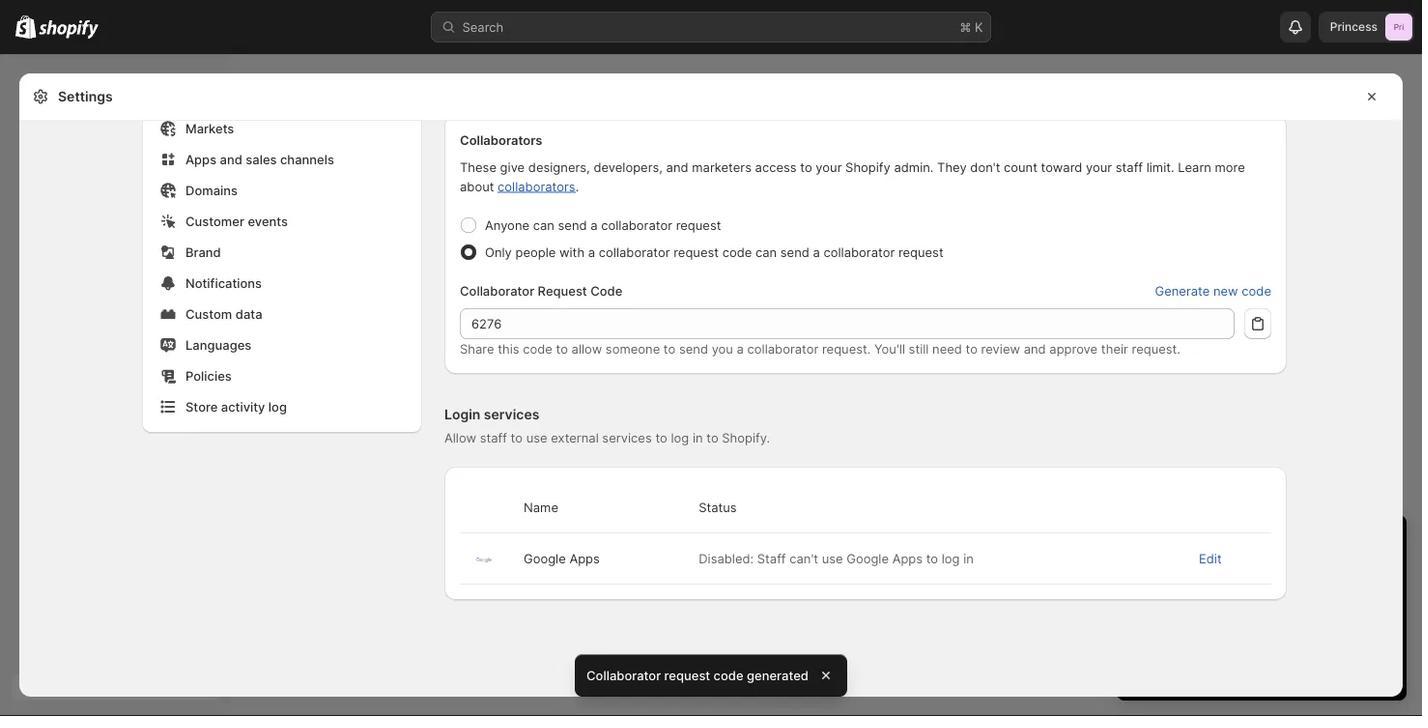 Task type: vqa. For each thing, say whether or not it's contained in the screenshot.
YYYY-MM-DD TEXT BOX
no



Task type: describe. For each thing, give the bounding box(es) containing it.
their
[[1102, 341, 1129, 356]]

more
[[1216, 160, 1246, 174]]

switch to a paid plan and get: first 3 months for $1/month
[[1137, 567, 1315, 602]]

collaborator down these give designers, developers, and marketers access to your shopify admin. they don't count toward your staff limit. learn more about
[[824, 245, 895, 260]]

generate new code button
[[1144, 277, 1284, 305]]

status
[[699, 500, 737, 515]]

events
[[248, 214, 288, 229]]

request down marketers
[[674, 245, 719, 260]]

1 vertical spatial use
[[822, 551, 844, 566]]

.
[[576, 179, 579, 194]]

request left generated
[[665, 668, 711, 683]]

to inside these give designers, developers, and marketers access to your shopify admin. they don't count toward your staff limit. learn more about
[[801, 160, 813, 174]]

1 request. from the left
[[823, 341, 871, 356]]

these give designers, developers, and marketers access to your shopify admin. they don't count toward your staff limit. learn more about
[[460, 160, 1246, 194]]

collaborators
[[498, 179, 576, 194]]

to inside switch to a paid plan and get: first 3 months for $1/month
[[1181, 567, 1193, 582]]

only
[[485, 245, 512, 260]]

0 vertical spatial send
[[558, 218, 587, 232]]

2 horizontal spatial send
[[781, 245, 810, 260]]

collaborators
[[460, 132, 543, 147]]

login
[[445, 406, 481, 423]]

1 day left in your trial
[[1137, 532, 1327, 556]]

3
[[1179, 587, 1187, 602]]

1 horizontal spatial in
[[964, 551, 974, 566]]

request
[[538, 283, 587, 298]]

external
[[551, 430, 599, 445]]

first
[[1152, 587, 1176, 602]]

customer
[[186, 214, 245, 229]]

staff inside these give designers, developers, and marketers access to your shopify admin. they don't count toward your staff limit. learn more about
[[1116, 160, 1144, 174]]

1 horizontal spatial apps
[[570, 551, 600, 566]]

princess image
[[1386, 14, 1413, 41]]

customer events link
[[155, 208, 410, 235]]

1 horizontal spatial services
[[603, 430, 652, 445]]

share this code to allow someone to send you a collaborator request. you'll still need to review and approve their request.
[[460, 341, 1181, 356]]

k
[[975, 19, 984, 34]]

and right review
[[1024, 341, 1047, 356]]

code for share this code to allow someone to send you a collaborator request. you'll still need to review and approve their request.
[[523, 341, 553, 356]]

princess
[[1331, 20, 1379, 34]]

count
[[1004, 160, 1038, 174]]

collaborators .
[[498, 179, 579, 194]]

custom
[[186, 306, 232, 321]]

0 horizontal spatial apps
[[186, 152, 217, 167]]

generated
[[747, 668, 809, 683]]

and left sales
[[220, 152, 242, 167]]

collaborator down anyone can send a collaborator request
[[599, 245, 670, 260]]

can't
[[790, 551, 819, 566]]

someone
[[606, 341, 660, 356]]

domains link
[[155, 177, 410, 204]]

admin.
[[895, 160, 934, 174]]

only people with a collaborator request code can send a collaborator request
[[485, 245, 944, 260]]

2 horizontal spatial log
[[942, 551, 960, 566]]

store activity log
[[186, 399, 287, 414]]

disabled: staff can't use google apps to log in
[[699, 551, 974, 566]]

need
[[933, 341, 963, 356]]

code for collaborator request code generated
[[714, 668, 744, 683]]

your inside dropdown button
[[1247, 532, 1287, 556]]

designers,
[[529, 160, 590, 174]]

don't
[[971, 160, 1001, 174]]

request down admin.
[[899, 245, 944, 260]]

trial
[[1292, 532, 1327, 556]]

settings
[[58, 88, 113, 105]]

anyone can send a collaborator request
[[485, 218, 722, 232]]

you
[[712, 341, 734, 356]]

custom data link
[[155, 301, 410, 328]]

apps and sales channels link
[[155, 146, 410, 173]]

learn
[[1179, 160, 1212, 174]]

for
[[1239, 587, 1255, 602]]

generate
[[1156, 283, 1211, 298]]

plan
[[1236, 567, 1261, 582]]

channels
[[280, 152, 334, 167]]

⌘
[[960, 19, 972, 34]]

these
[[460, 160, 497, 174]]

access
[[756, 160, 797, 174]]

review
[[982, 341, 1021, 356]]

and inside switch to a paid plan and get: first 3 months for $1/month
[[1264, 567, 1287, 582]]

collaborator for collaborator request code
[[460, 283, 535, 298]]

enabled: staff can use google apps to log in image
[[476, 557, 493, 563]]

anyone
[[485, 218, 530, 232]]

collaborator for collaborator request code generated
[[587, 668, 661, 683]]

paid
[[1207, 567, 1232, 582]]

policies link
[[155, 363, 410, 390]]

data
[[236, 306, 263, 321]]

notifications
[[186, 276, 262, 290]]

months
[[1191, 587, 1235, 602]]

markets
[[186, 121, 234, 136]]

name
[[524, 500, 559, 515]]



Task type: locate. For each thing, give the bounding box(es) containing it.
use left external
[[527, 430, 548, 445]]

allow
[[572, 341, 602, 356]]

domains
[[186, 183, 238, 198]]

1 horizontal spatial staff
[[1116, 160, 1144, 174]]

send left you
[[680, 341, 709, 356]]

shopify
[[846, 160, 891, 174]]

languages
[[186, 337, 252, 352]]

send
[[558, 218, 587, 232], [781, 245, 810, 260], [680, 341, 709, 356]]

2 horizontal spatial apps
[[893, 551, 923, 566]]

use
[[527, 430, 548, 445], [822, 551, 844, 566]]

dialog
[[1411, 73, 1423, 697]]

collaborators link
[[498, 179, 576, 194]]

0 horizontal spatial log
[[269, 399, 287, 414]]

edit button
[[1200, 551, 1223, 566]]

0 horizontal spatial your
[[816, 160, 842, 174]]

1 vertical spatial can
[[756, 245, 777, 260]]

1 vertical spatial collaborator
[[587, 668, 661, 683]]

code inside button
[[1243, 283, 1272, 298]]

policies
[[186, 368, 232, 383]]

1 horizontal spatial can
[[756, 245, 777, 260]]

marketers
[[692, 160, 752, 174]]

collaborator
[[602, 218, 673, 232], [599, 245, 670, 260], [824, 245, 895, 260], [748, 341, 819, 356]]

collaborator down developers,
[[602, 218, 673, 232]]

1 horizontal spatial google
[[847, 551, 889, 566]]

0 horizontal spatial collaborator
[[460, 283, 535, 298]]

store
[[186, 399, 218, 414]]

1 vertical spatial log
[[671, 430, 689, 445]]

code left generated
[[714, 668, 744, 683]]

can up the "people"
[[533, 218, 555, 232]]

request. right the 'their'
[[1133, 341, 1181, 356]]

login services allow staff to use external services to log in to shopify.
[[445, 406, 771, 445]]

staff inside login services allow staff to use external services to log in to shopify.
[[480, 430, 507, 445]]

custom data
[[186, 306, 263, 321]]

1 vertical spatial send
[[781, 245, 810, 260]]

markets link
[[155, 115, 410, 142]]

a inside switch to a paid plan and get: first 3 months for $1/month
[[1196, 567, 1203, 582]]

request up only people with a collaborator request code can send a collaborator request
[[676, 218, 722, 232]]

your left the shopify
[[816, 160, 842, 174]]

switch
[[1137, 567, 1177, 582]]

get:
[[1290, 567, 1313, 582]]

a up code
[[591, 218, 598, 232]]

0 horizontal spatial google
[[524, 551, 566, 566]]

this
[[498, 341, 520, 356]]

search
[[463, 19, 504, 34]]

code
[[723, 245, 752, 260], [1243, 283, 1272, 298], [523, 341, 553, 356], [714, 668, 744, 683]]

0 horizontal spatial request.
[[823, 341, 871, 356]]

and
[[220, 152, 242, 167], [667, 160, 689, 174], [1024, 341, 1047, 356], [1264, 567, 1287, 582]]

a down these give designers, developers, and marketers access to your shopify admin. they don't count toward your staff limit. learn more about
[[813, 245, 821, 260]]

people
[[516, 245, 556, 260]]

a right you
[[737, 341, 744, 356]]

0 horizontal spatial staff
[[480, 430, 507, 445]]

1 horizontal spatial your
[[1087, 160, 1113, 174]]

disabled:
[[699, 551, 754, 566]]

allow
[[445, 430, 477, 445]]

collaborator inside settings dialog
[[460, 283, 535, 298]]

shopify image
[[15, 15, 36, 38]]

google right can't
[[847, 551, 889, 566]]

brand link
[[155, 239, 410, 266]]

and up "$1/month"
[[1264, 567, 1287, 582]]

activity
[[221, 399, 265, 414]]

2 horizontal spatial your
[[1247, 532, 1287, 556]]

code for generate new code
[[1243, 283, 1272, 298]]

a right with
[[589, 245, 596, 260]]

apps and sales channels
[[186, 152, 334, 167]]

collaborator request code
[[460, 283, 623, 298]]

0 horizontal spatial send
[[558, 218, 587, 232]]

2 vertical spatial log
[[942, 551, 960, 566]]

share
[[460, 341, 494, 356]]

and left marketers
[[667, 160, 689, 174]]

sales
[[246, 152, 277, 167]]

can down access
[[756, 245, 777, 260]]

⌘ k
[[960, 19, 984, 34]]

you'll
[[875, 341, 906, 356]]

about
[[460, 179, 494, 194]]

approve
[[1050, 341, 1098, 356]]

code right new
[[1243, 283, 1272, 298]]

collaborator right you
[[748, 341, 819, 356]]

0 vertical spatial log
[[269, 399, 287, 414]]

$1/month
[[1259, 587, 1315, 602]]

code right this
[[523, 341, 553, 356]]

generate new code
[[1156, 283, 1272, 298]]

1 horizontal spatial request.
[[1133, 341, 1181, 356]]

with
[[560, 245, 585, 260]]

request.
[[823, 341, 871, 356], [1133, 341, 1181, 356]]

languages link
[[155, 332, 410, 359]]

google apps
[[524, 551, 600, 566]]

1 vertical spatial services
[[603, 430, 652, 445]]

0 horizontal spatial in
[[693, 430, 703, 445]]

2 vertical spatial send
[[680, 341, 709, 356]]

use right can't
[[822, 551, 844, 566]]

toward
[[1042, 160, 1083, 174]]

code down marketers
[[723, 245, 752, 260]]

send down access
[[781, 245, 810, 260]]

2 request. from the left
[[1133, 341, 1181, 356]]

brand
[[186, 245, 221, 260]]

2 horizontal spatial in
[[1225, 532, 1241, 556]]

services right external
[[603, 430, 652, 445]]

1 horizontal spatial log
[[671, 430, 689, 445]]

request
[[676, 218, 722, 232], [674, 245, 719, 260], [899, 245, 944, 260], [665, 668, 711, 683]]

1 vertical spatial staff
[[480, 430, 507, 445]]

send up with
[[558, 218, 587, 232]]

0 vertical spatial collaborator
[[460, 283, 535, 298]]

store activity log link
[[155, 393, 410, 421]]

1 horizontal spatial use
[[822, 551, 844, 566]]

services
[[484, 406, 540, 423], [603, 430, 652, 445]]

your right toward
[[1087, 160, 1113, 174]]

services right login
[[484, 406, 540, 423]]

customer events
[[186, 214, 288, 229]]

still
[[909, 341, 929, 356]]

2 google from the left
[[847, 551, 889, 566]]

they
[[938, 160, 967, 174]]

limit.
[[1147, 160, 1175, 174]]

your up plan
[[1247, 532, 1287, 556]]

1 google from the left
[[524, 551, 566, 566]]

google
[[524, 551, 566, 566], [847, 551, 889, 566]]

0 vertical spatial can
[[533, 218, 555, 232]]

shopify.
[[722, 430, 771, 445]]

staff
[[758, 551, 786, 566]]

code
[[591, 283, 623, 298]]

left
[[1190, 532, 1220, 556]]

google down name
[[524, 551, 566, 566]]

give
[[500, 160, 525, 174]]

notifications link
[[155, 270, 410, 297]]

0 vertical spatial staff
[[1116, 160, 1144, 174]]

your
[[816, 160, 842, 174], [1087, 160, 1113, 174], [1247, 532, 1287, 556]]

in inside login services allow staff to use external services to log in to shopify.
[[693, 430, 703, 445]]

in
[[693, 430, 703, 445], [1225, 532, 1241, 556], [964, 551, 974, 566]]

can
[[533, 218, 555, 232], [756, 245, 777, 260]]

use inside login services allow staff to use external services to log in to shopify.
[[527, 430, 548, 445]]

developers,
[[594, 160, 663, 174]]

a left paid at the bottom of page
[[1196, 567, 1203, 582]]

a
[[591, 218, 598, 232], [589, 245, 596, 260], [813, 245, 821, 260], [737, 341, 744, 356], [1196, 567, 1203, 582]]

None text field
[[460, 308, 1235, 339]]

1 day left in your trial button
[[1118, 515, 1408, 556]]

0 horizontal spatial services
[[484, 406, 540, 423]]

0 vertical spatial services
[[484, 406, 540, 423]]

settings dialog
[[19, 0, 1404, 697]]

collaborator request code generated
[[587, 668, 809, 683]]

1 horizontal spatial collaborator
[[587, 668, 661, 683]]

log
[[269, 399, 287, 414], [671, 430, 689, 445], [942, 551, 960, 566]]

none text field inside settings dialog
[[460, 308, 1235, 339]]

in inside dropdown button
[[1225, 532, 1241, 556]]

shopify image
[[39, 20, 99, 39]]

and inside these give designers, developers, and marketers access to your shopify admin. they don't count toward your staff limit. learn more about
[[667, 160, 689, 174]]

new
[[1214, 283, 1239, 298]]

0 horizontal spatial can
[[533, 218, 555, 232]]

request. left you'll
[[823, 341, 871, 356]]

to
[[801, 160, 813, 174], [556, 341, 568, 356], [664, 341, 676, 356], [966, 341, 978, 356], [511, 430, 523, 445], [656, 430, 668, 445], [707, 430, 719, 445], [927, 551, 939, 566], [1181, 567, 1193, 582]]

0 vertical spatial use
[[527, 430, 548, 445]]

log inside login services allow staff to use external services to log in to shopify.
[[671, 430, 689, 445]]

staff
[[1116, 160, 1144, 174], [480, 430, 507, 445]]

0 horizontal spatial use
[[527, 430, 548, 445]]

staff right allow
[[480, 430, 507, 445]]

staff left the limit.
[[1116, 160, 1144, 174]]

day
[[1151, 532, 1185, 556]]

1 horizontal spatial send
[[680, 341, 709, 356]]



